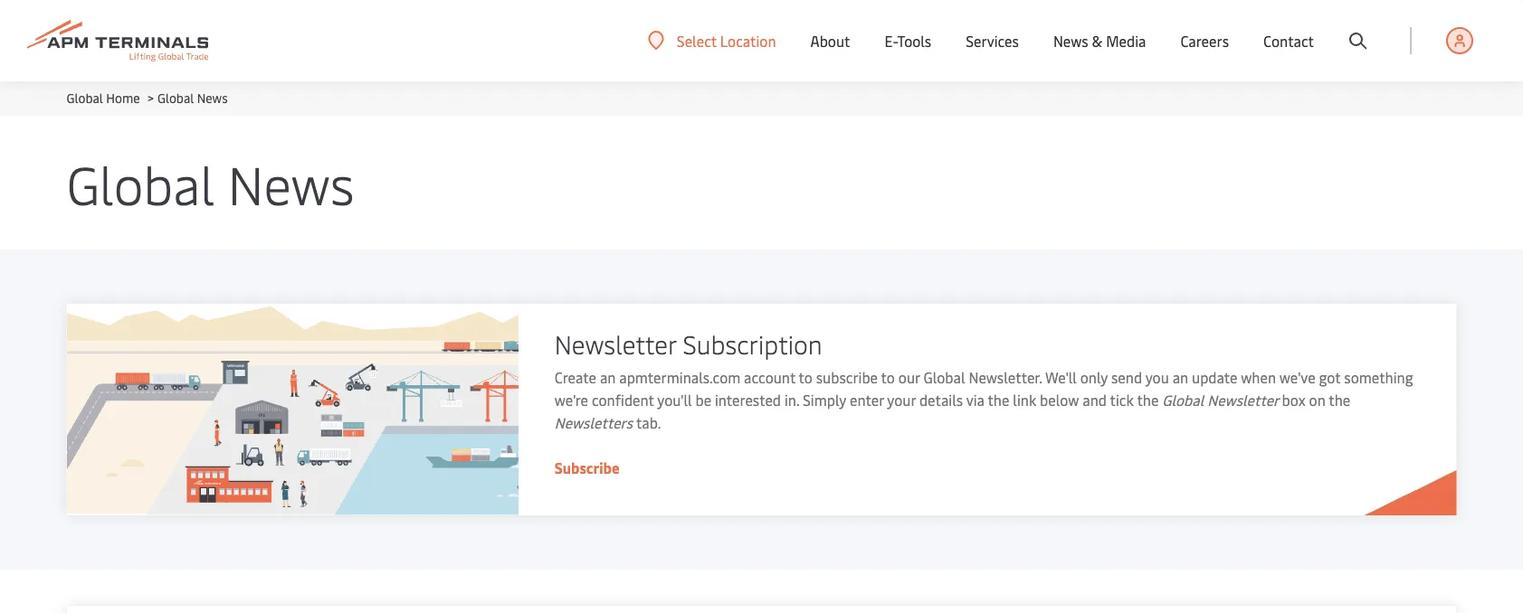 Task type: describe. For each thing, give the bounding box(es) containing it.
about
[[811, 31, 850, 50]]

when
[[1241, 368, 1276, 387]]

below
[[1040, 391, 1079, 410]]

1 an from the left
[[600, 368, 616, 387]]

2 an from the left
[[1173, 368, 1189, 387]]

newsletter subscription
[[555, 326, 822, 361]]

link
[[1013, 391, 1037, 410]]

got
[[1319, 368, 1341, 387]]

something
[[1344, 368, 1413, 387]]

container terminal illustration image
[[67, 304, 518, 516]]

send
[[1111, 368, 1142, 387]]

global inside the create an apmterminals.com account to subscribe to our global newsletter. we'll only send you an update when we've got something we're confident you'll be interested in. simply enter your details via the link below and tick the
[[924, 368, 965, 387]]

global newsletter box on the newsletters tab.
[[555, 391, 1351, 433]]

account
[[744, 368, 796, 387]]

update
[[1192, 368, 1238, 387]]

create an apmterminals.com account to subscribe to our global newsletter. we'll only send you an update when we've got something we're confident you'll be interested in. simply enter your details via the link below and tick the
[[555, 368, 1413, 410]]

0 vertical spatial newsletter
[[555, 326, 676, 361]]

careers button
[[1181, 0, 1229, 81]]

2 vertical spatial news
[[228, 147, 354, 218]]

select location button
[[648, 31, 776, 50]]

global for global home > global news
[[67, 89, 103, 106]]

details
[[920, 391, 963, 410]]

global home link
[[67, 89, 140, 106]]

via
[[966, 391, 985, 410]]

box
[[1282, 391, 1306, 410]]

newsletters
[[555, 413, 633, 433]]

>
[[148, 89, 154, 106]]

you'll
[[657, 391, 692, 410]]

in.
[[785, 391, 799, 410]]

global for global newsletter box on the newsletters tab.
[[1162, 391, 1204, 410]]

media
[[1106, 31, 1146, 50]]

news inside dropdown button
[[1053, 31, 1089, 50]]

we're
[[555, 391, 588, 410]]

about button
[[811, 0, 850, 81]]

news & media
[[1053, 31, 1146, 50]]

careers
[[1181, 31, 1229, 50]]

we'll
[[1046, 368, 1077, 387]]

news & media button
[[1053, 0, 1146, 81]]



Task type: vqa. For each thing, say whether or not it's contained in the screenshot.
Depots to the right
no



Task type: locate. For each thing, give the bounding box(es) containing it.
newsletter
[[555, 326, 676, 361], [1208, 391, 1279, 410]]

0 horizontal spatial the
[[988, 391, 1010, 410]]

an up the confident
[[600, 368, 616, 387]]

our
[[899, 368, 920, 387]]

create
[[555, 368, 596, 387]]

global home > global news
[[67, 89, 228, 106]]

1 horizontal spatial the
[[1137, 391, 1159, 410]]

1 horizontal spatial an
[[1173, 368, 1189, 387]]

subscription
[[683, 326, 822, 361]]

tick
[[1110, 391, 1134, 410]]

your
[[887, 391, 916, 410]]

3 the from the left
[[1329, 391, 1351, 410]]

e-
[[885, 31, 897, 50]]

0 horizontal spatial to
[[799, 368, 813, 387]]

tab.
[[636, 413, 661, 433]]

apmterminals.com
[[619, 368, 741, 387]]

0 vertical spatial news
[[1053, 31, 1089, 50]]

the right via on the right bottom of the page
[[988, 391, 1010, 410]]

you
[[1146, 368, 1169, 387]]

newsletter up create
[[555, 326, 676, 361]]

news
[[1053, 31, 1089, 50], [197, 89, 228, 106], [228, 147, 354, 218]]

global left home on the left of the page
[[67, 89, 103, 106]]

to
[[799, 368, 813, 387], [881, 368, 895, 387]]

only
[[1080, 368, 1108, 387]]

the inside global newsletter box on the newsletters tab.
[[1329, 391, 1351, 410]]

e-tools
[[885, 31, 932, 50]]

to left our
[[881, 368, 895, 387]]

1 vertical spatial newsletter
[[1208, 391, 1279, 410]]

contact
[[1264, 31, 1314, 50]]

global down you
[[1162, 391, 1204, 410]]

we've
[[1280, 368, 1316, 387]]

tools
[[897, 31, 932, 50]]

an
[[600, 368, 616, 387], [1173, 368, 1189, 387]]

select location
[[677, 31, 776, 50]]

confident
[[592, 391, 654, 410]]

the down you
[[1137, 391, 1159, 410]]

2 horizontal spatial the
[[1329, 391, 1351, 410]]

global news
[[67, 147, 354, 218]]

be
[[696, 391, 711, 410]]

services
[[966, 31, 1019, 50]]

newsletter.
[[969, 368, 1042, 387]]

interested
[[715, 391, 781, 410]]

on
[[1309, 391, 1326, 410]]

global up details at the bottom of the page
[[924, 368, 965, 387]]

location
[[720, 31, 776, 50]]

subscribe
[[816, 368, 878, 387]]

to up in.
[[799, 368, 813, 387]]

home
[[106, 89, 140, 106]]

an right you
[[1173, 368, 1189, 387]]

1 horizontal spatial to
[[881, 368, 895, 387]]

select
[[677, 31, 717, 50]]

1 vertical spatial news
[[197, 89, 228, 106]]

1 horizontal spatial newsletter
[[1208, 391, 1279, 410]]

global right >
[[157, 89, 194, 106]]

the
[[988, 391, 1010, 410], [1137, 391, 1159, 410], [1329, 391, 1351, 410]]

contact button
[[1264, 0, 1314, 81]]

enter
[[850, 391, 884, 410]]

simply
[[803, 391, 846, 410]]

and
[[1083, 391, 1107, 410]]

services button
[[966, 0, 1019, 81]]

2 the from the left
[[1137, 391, 1159, 410]]

2 to from the left
[[881, 368, 895, 387]]

&
[[1092, 31, 1103, 50]]

newsletter down the when
[[1208, 391, 1279, 410]]

global for global news
[[67, 147, 215, 218]]

the right the on
[[1329, 391, 1351, 410]]

global down global home > global news
[[67, 147, 215, 218]]

0 horizontal spatial newsletter
[[555, 326, 676, 361]]

e-tools button
[[885, 0, 932, 81]]

1 the from the left
[[988, 391, 1010, 410]]

newsletter inside global newsletter box on the newsletters tab.
[[1208, 391, 1279, 410]]

1 to from the left
[[799, 368, 813, 387]]

global inside global newsletter box on the newsletters tab.
[[1162, 391, 1204, 410]]

subscribe
[[555, 458, 620, 478]]

0 horizontal spatial an
[[600, 368, 616, 387]]

global
[[67, 89, 103, 106], [157, 89, 194, 106], [67, 147, 215, 218], [924, 368, 965, 387], [1162, 391, 1204, 410]]



